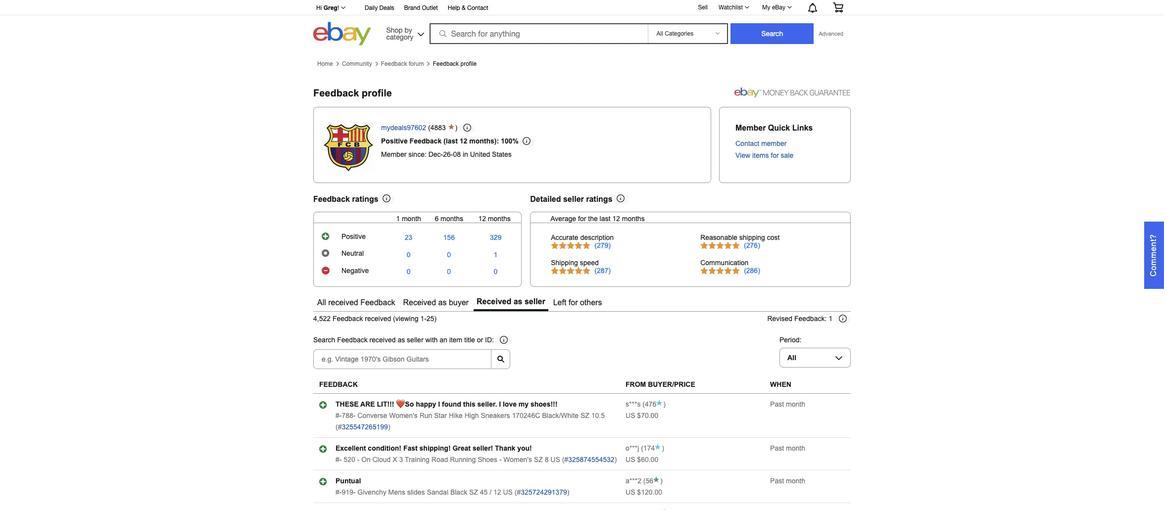 Task type: vqa. For each thing, say whether or not it's contained in the screenshot.
SZ in Excellent condition! Fast shipping! Great seller! Thank you! #- 520 - On Cloud X 3 Training Road Running Shoes - Women's SZ 8 US (# 325874554532 )
yes



Task type: describe. For each thing, give the bounding box(es) containing it.
sz inside #-788- converse women's run star hike high sneakers 170246c black/white sz 10.5 (#
[[581, 412, 589, 420]]

287 ratings received on shipping speed. click to check average rating. element
[[595, 267, 611, 275]]

!
[[337, 4, 339, 11]]

seller inside received as seller button
[[525, 297, 545, 306]]

325724291379
[[521, 489, 567, 497]]

this
[[463, 400, 475, 408]]

left for others
[[553, 298, 602, 307]]

home
[[317, 60, 333, 67]]

(viewing
[[393, 315, 418, 323]]

greg
[[324, 4, 337, 11]]

revised
[[767, 315, 792, 323]]

feedback profile link
[[433, 60, 477, 67]]

happy
[[416, 400, 436, 408]]

45
[[480, 489, 488, 497]]

profile for feedback profile link
[[461, 60, 477, 67]]

accurate
[[551, 233, 578, 241]]

feedback profile page for mydeals97602 element
[[313, 88, 392, 99]]

united
[[470, 150, 490, 158]]

women's inside "excellent condition! fast shipping! great seller! thank you! #- 520 - on cloud x 3 training road running shoes - women's sz 8 us (# 325874554532 )"
[[503, 456, 532, 464]]

contact inside contact member view items for sale
[[735, 140, 759, 148]]

feedback forum link
[[381, 60, 424, 67]]

( for 325724291379
[[643, 477, 646, 485]]

(# for puntual #-919- givenchy mens slides sandal black sz 45 / 12 us (# 325724291379 )
[[515, 489, 521, 497]]

fast
[[403, 445, 418, 452]]

revised feedback: 1
[[767, 315, 832, 323]]

you!
[[517, 445, 532, 452]]

3 months from the left
[[622, 215, 645, 223]]

received as seller button
[[474, 295, 548, 311]]

watchlist link
[[713, 1, 754, 13]]

) up the (last
[[455, 124, 459, 131]]

8
[[545, 456, 549, 464]]

received for search
[[370, 336, 396, 344]]

seller!
[[473, 445, 493, 452]]

hike
[[449, 412, 463, 420]]

279 ratings received on accurate description. click to check average rating. element
[[595, 241, 611, 249]]

sell
[[698, 4, 708, 11]]

months for 12 months
[[488, 215, 511, 223]]

sale
[[781, 151, 793, 159]]

100%
[[501, 137, 519, 145]]

women's inside #-788- converse women's run star hike high sneakers 170246c black/white sz 10.5 (#
[[389, 412, 418, 420]]

on
[[361, 456, 371, 464]]

325874554532 link
[[568, 456, 614, 464]]

in
[[463, 150, 468, 158]]

communication
[[700, 259, 749, 267]]

476
[[645, 400, 656, 408]]

brand
[[404, 4, 420, 11]]

$60.00
[[637, 456, 658, 464]]

1 i from the left
[[438, 400, 440, 408]]

us inside puntual #-919- givenchy mens slides sandal black sz 45 / 12 us (# 325724291379 )
[[503, 489, 513, 497]]

(286) button
[[744, 267, 760, 275]]

past month element for $120.00
[[770, 477, 805, 485]]

788-
[[342, 412, 356, 420]]

ebay money back guarantee policy image
[[734, 86, 851, 98]]

black
[[450, 489, 467, 497]]

s***s
[[626, 400, 641, 408]]

1 month
[[396, 215, 421, 223]]

2 - from the left
[[499, 456, 502, 464]]

feedback left by buyer. element for ( 476
[[626, 400, 641, 408]]

past for us $120.00
[[770, 477, 784, 485]]

comment?
[[1149, 234, 1158, 276]]

past month for us $70.00
[[770, 400, 805, 408]]

2 vertical spatial seller
[[407, 336, 423, 344]]

4,522 feedback received (viewing 1-25)
[[313, 315, 437, 323]]

seller.
[[477, 400, 497, 408]]

for for average for the last 12 months
[[578, 215, 586, 223]]

brand outlet
[[404, 4, 438, 11]]

month for us $60.00
[[786, 445, 805, 452]]

description
[[580, 233, 614, 241]]

us for s***s
[[626, 412, 635, 420]]

id:
[[485, 336, 494, 344]]

feedback profile for feedback profile page for mydeals97602 element in the top of the page
[[313, 88, 392, 99]]

watchlist
[[719, 4, 743, 11]]

cost
[[767, 233, 780, 241]]

mydeals97602
[[381, 124, 426, 131]]

daily deals link
[[365, 3, 394, 14]]

excellent
[[336, 445, 366, 452]]

feedback
[[319, 381, 358, 389]]

shop by category
[[386, 26, 413, 41]]

from
[[626, 381, 646, 389]]

contact inside account navigation
[[467, 4, 488, 11]]

received for received as buyer
[[403, 298, 436, 307]]

( 476
[[641, 400, 656, 408]]

all for all
[[787, 354, 796, 362]]

as for seller
[[514, 297, 522, 306]]

comment? link
[[1144, 221, 1164, 289]]

user profile for mydeals97602 image
[[324, 124, 373, 171]]

months for 6 months
[[441, 215, 463, 223]]

#- inside #-788- converse women's run star hike high sneakers 170246c black/white sz 10.5 (#
[[336, 412, 342, 420]]

select the feedback time period you want to see element
[[780, 336, 801, 344]]

feedback profile main content
[[313, 56, 1164, 510]]

black/white
[[542, 412, 579, 420]]

286 ratings received on communication. click to check average rating. element
[[744, 267, 760, 275]]

/
[[490, 489, 492, 497]]

) inside "excellent condition! fast shipping! great seller! thank you! #- 520 - on cloud x 3 training road running shoes - women's sz 8 us (# 325874554532 )"
[[614, 456, 617, 464]]

feedback:
[[794, 315, 827, 323]]

all for all received feedback
[[317, 298, 326, 307]]

positive for positive feedback (last 12 months): 100%
[[381, 137, 408, 145]]

feedback score is 4883 element
[[430, 124, 446, 133]]

all received feedback button
[[314, 295, 398, 311]]

as for buyer
[[438, 298, 447, 307]]

12 right 'last'
[[612, 215, 620, 223]]

feedback left by buyer. element for ( 174
[[626, 445, 639, 452]]

shop by category banner
[[311, 0, 851, 48]]

Search for anything text field
[[431, 24, 646, 43]]

lit!!!
[[377, 400, 394, 408]]

shop
[[386, 26, 403, 34]]

) inside puntual #-919- givenchy mens slides sandal black sz 45 / 12 us (# 325724291379 )
[[567, 489, 569, 497]]

325724291379 link
[[521, 489, 567, 497]]

when
[[770, 381, 791, 389]]

) right 174
[[662, 445, 664, 452]]

❤️so
[[396, 400, 414, 408]]

with
[[425, 336, 438, 344]]

) right 476
[[663, 400, 666, 408]]

08
[[453, 150, 461, 158]]

$120.00
[[637, 489, 662, 497]]

from buyer/price element
[[626, 381, 695, 389]]

positive for positive
[[341, 233, 366, 241]]

member for member quick links
[[735, 124, 766, 132]]

found
[[442, 400, 461, 408]]

accurate description
[[551, 233, 614, 241]]

12 months
[[478, 215, 511, 223]]

outlet
[[422, 4, 438, 11]]

member for member since: dec-26-08 in united states
[[381, 150, 407, 158]]

us for o***j
[[626, 456, 635, 464]]

4,522
[[313, 315, 331, 323]]

(279)
[[595, 241, 611, 249]]

shoes
[[478, 456, 497, 464]]

givenchy
[[358, 489, 386, 497]]

or
[[477, 336, 483, 344]]

1 for 1 "button"
[[494, 251, 498, 259]]

daily deals
[[365, 4, 394, 11]]

quick
[[768, 124, 790, 132]]



Task type: locate. For each thing, give the bounding box(es) containing it.
month for us $120.00
[[786, 477, 805, 485]]

) left us $60.00
[[614, 456, 617, 464]]

0 horizontal spatial as
[[398, 336, 405, 344]]

#- down these
[[336, 412, 342, 420]]

276 ratings received on reasonable shipping cost. click to check average rating. element
[[744, 241, 760, 249]]

1 down 329 on the left top
[[494, 251, 498, 259]]

6
[[435, 215, 439, 223]]

feedback left by buyer. element
[[626, 400, 641, 408], [626, 445, 639, 452], [626, 477, 641, 485]]

excellent condition! fast shipping! great seller! thank you! element
[[336, 445, 532, 452]]

0 vertical spatial past
[[770, 400, 784, 408]]

i left love
[[499, 400, 501, 408]]

great
[[453, 445, 471, 452]]

0 vertical spatial for
[[771, 151, 779, 159]]

2 horizontal spatial as
[[514, 297, 522, 306]]

10.5
[[591, 412, 605, 420]]

2 vertical spatial received
[[370, 336, 396, 344]]

1 horizontal spatial feedback profile
[[433, 60, 477, 67]]

home link
[[317, 60, 333, 67]]

shop by category button
[[382, 22, 426, 43]]

when element
[[770, 381, 791, 389]]

contact member link
[[735, 140, 787, 148]]

1 horizontal spatial received
[[477, 297, 511, 306]]

feedback element
[[319, 381, 358, 389]]

these are lit!!! ❤️so happy i found this seller. i love my shoes!!! element
[[336, 400, 557, 408]]

0 vertical spatial women's
[[389, 412, 418, 420]]

received up '1-'
[[403, 298, 436, 307]]

for inside button
[[569, 298, 578, 307]]

average for the last 12 months
[[550, 215, 645, 223]]

( right s***s
[[643, 400, 645, 408]]

1 ratings from the left
[[352, 195, 378, 203]]

1-
[[420, 315, 427, 323]]

member left the since:
[[381, 150, 407, 158]]

as left 'buyer'
[[438, 298, 447, 307]]

others
[[580, 298, 602, 307]]

#-
[[336, 412, 342, 420], [336, 456, 342, 464], [336, 489, 342, 497]]

12
[[460, 137, 467, 145], [478, 215, 486, 223], [612, 215, 620, 223], [493, 489, 501, 497]]

2 vertical spatial (#
[[515, 489, 521, 497]]

sell link
[[694, 4, 712, 11]]

) up condition!
[[388, 423, 390, 431]]

0 horizontal spatial 1
[[396, 215, 400, 223]]

feedback left by buyer. element up us $70.00
[[626, 400, 641, 408]]

#-788- converse women's run star hike high sneakers 170246c black/white sz 10.5 (#
[[336, 412, 605, 431]]

( for 325547265199
[[643, 400, 645, 408]]

0 vertical spatial #-
[[336, 412, 342, 420]]

2 horizontal spatial seller
[[563, 195, 584, 203]]

1 - from the left
[[357, 456, 359, 464]]

None submit
[[731, 23, 814, 44]]

1 feedback left by buyer. element from the top
[[626, 400, 641, 408]]

0 vertical spatial feedback left by buyer. element
[[626, 400, 641, 408]]

0 horizontal spatial women's
[[389, 412, 418, 420]]

1 horizontal spatial -
[[499, 456, 502, 464]]

feedback profile right forum at the left of page
[[433, 60, 477, 67]]

feedback forum
[[381, 60, 424, 67]]

for inside contact member view items for sale
[[771, 151, 779, 159]]

average
[[550, 215, 576, 223]]

your shopping cart image
[[832, 2, 844, 12]]

0 vertical spatial sz
[[581, 412, 589, 420]]

0 vertical spatial (#
[[336, 423, 342, 431]]

1 horizontal spatial women's
[[503, 456, 532, 464]]

1 vertical spatial (#
[[562, 456, 568, 464]]

0 horizontal spatial member
[[381, 150, 407, 158]]

2 months from the left
[[488, 215, 511, 223]]

1 horizontal spatial sz
[[534, 456, 543, 464]]

2 horizontal spatial sz
[[581, 412, 589, 420]]

for left the
[[578, 215, 586, 223]]

0 horizontal spatial ratings
[[352, 195, 378, 203]]

1 horizontal spatial all
[[787, 354, 796, 362]]

as inside button
[[514, 297, 522, 306]]

us for a***2
[[626, 489, 635, 497]]

sz left 8
[[534, 456, 543, 464]]

(# inside #-788- converse women's run star hike high sneakers 170246c black/white sz 10.5 (#
[[336, 423, 342, 431]]

0 vertical spatial seller
[[563, 195, 584, 203]]

past for us $60.00
[[770, 445, 784, 452]]

feedback inside button
[[360, 298, 395, 307]]

3 #- from the top
[[336, 489, 342, 497]]

sz left 45
[[469, 489, 478, 497]]

1 vertical spatial #-
[[336, 456, 342, 464]]

0 vertical spatial profile
[[461, 60, 477, 67]]

56
[[646, 477, 653, 485]]

0 horizontal spatial all
[[317, 298, 326, 307]]

us down a***2
[[626, 489, 635, 497]]

1 horizontal spatial seller
[[525, 297, 545, 306]]

received inside button
[[328, 298, 358, 307]]

2 horizontal spatial 1
[[829, 315, 832, 323]]

these are lit!!! ❤️so happy i found this seller. i love my shoes!!!
[[336, 400, 557, 408]]

by
[[405, 26, 412, 34]]

women's down you! in the bottom of the page
[[503, 456, 532, 464]]

states
[[492, 150, 512, 158]]

1 horizontal spatial (#
[[515, 489, 521, 497]]

months right 'last'
[[622, 215, 645, 223]]

all
[[317, 298, 326, 307], [787, 354, 796, 362]]

1 vertical spatial seller
[[525, 297, 545, 306]]

12 right 6 months
[[478, 215, 486, 223]]

past for us $70.00
[[770, 400, 784, 408]]

1 left the 6
[[396, 215, 400, 223]]

seller up average
[[563, 195, 584, 203]]

received inside button
[[477, 297, 511, 306]]

past month element
[[770, 400, 805, 408], [770, 445, 805, 452], [770, 477, 805, 485]]

sz inside puntual #-919- givenchy mens slides sandal black sz 45 / 12 us (# 325724291379 )
[[469, 489, 478, 497]]

2 vertical spatial for
[[569, 298, 578, 307]]

1 vertical spatial past month element
[[770, 445, 805, 452]]

1 vertical spatial all
[[787, 354, 796, 362]]

(279) button
[[595, 241, 611, 249]]

1 vertical spatial feedback profile
[[313, 88, 392, 99]]

puntual element
[[336, 477, 361, 485]]

months right the 6
[[441, 215, 463, 223]]

shoes!!!
[[531, 400, 557, 408]]

1 vertical spatial profile
[[362, 88, 392, 99]]

thank
[[495, 445, 515, 452]]

feedback left by buyer. element containing a***2
[[626, 477, 641, 485]]

help & contact link
[[448, 3, 488, 14]]

profile for feedback profile page for mydeals97602 element in the top of the page
[[362, 88, 392, 99]]

period:
[[780, 336, 801, 344]]

e.g. Vintage 1970's Gibson Guitars text field
[[313, 350, 491, 369]]

training
[[405, 456, 430, 464]]

0 vertical spatial 1
[[396, 215, 400, 223]]

us right 8
[[550, 456, 560, 464]]

as up the e.g. vintage 1970's gibson guitars text field
[[398, 336, 405, 344]]

1 vertical spatial feedback left by buyer. element
[[626, 445, 639, 452]]

325547265199 )
[[342, 423, 390, 431]]

feedback left by buyer. element containing s***s
[[626, 400, 641, 408]]

detailed
[[530, 195, 561, 203]]

feedback profile
[[433, 60, 477, 67], [313, 88, 392, 99]]

my
[[519, 400, 529, 408]]

contact up view
[[735, 140, 759, 148]]

- down the thank at bottom
[[499, 456, 502, 464]]

3 past month element from the top
[[770, 477, 805, 485]]

for right left
[[569, 298, 578, 307]]

feedback left by buyer. element containing o***j
[[626, 445, 639, 452]]

1 horizontal spatial positive
[[381, 137, 408, 145]]

feedback
[[381, 60, 407, 67], [433, 60, 459, 67], [313, 88, 359, 99], [410, 137, 442, 145], [313, 195, 350, 203], [360, 298, 395, 307], [333, 315, 363, 323], [337, 336, 368, 344]]

1 vertical spatial member
[[381, 150, 407, 158]]

positive down mydeals97602 link
[[381, 137, 408, 145]]

received as seller
[[477, 297, 545, 306]]

2 vertical spatial #-
[[336, 489, 342, 497]]

converse
[[358, 412, 387, 420]]

1 vertical spatial past month
[[770, 445, 805, 452]]

#- down puntual
[[336, 489, 342, 497]]

these
[[336, 400, 359, 408]]

0 horizontal spatial contact
[[467, 4, 488, 11]]

received up 4,522
[[328, 298, 358, 307]]

dec-
[[428, 150, 443, 158]]

month for us $70.00
[[786, 400, 805, 408]]

0 horizontal spatial sz
[[469, 489, 478, 497]]

positive feedback (last 12 months): 100%
[[381, 137, 519, 145]]

329 button
[[490, 234, 501, 242]]

0 horizontal spatial positive
[[341, 233, 366, 241]]

1 horizontal spatial for
[[578, 215, 586, 223]]

1 vertical spatial 1
[[494, 251, 498, 259]]

1 horizontal spatial ratings
[[586, 195, 612, 203]]

0 horizontal spatial -
[[357, 456, 359, 464]]

0 vertical spatial all
[[317, 298, 326, 307]]

seller left left
[[525, 297, 545, 306]]

none submit inside shop by category banner
[[731, 23, 814, 44]]

2 vertical spatial feedback left by buyer. element
[[626, 477, 641, 485]]

puntual
[[336, 477, 361, 485]]

as
[[514, 297, 522, 306], [438, 298, 447, 307], [398, 336, 405, 344]]

search feedback received as seller with an item title or id:
[[313, 336, 494, 344]]

buyer
[[449, 298, 469, 307]]

women's down the ❤️so
[[389, 412, 418, 420]]

1 horizontal spatial months
[[488, 215, 511, 223]]

past month for us $120.00
[[770, 477, 805, 485]]

170246c
[[512, 412, 540, 420]]

1 horizontal spatial profile
[[461, 60, 477, 67]]

received inside 'button'
[[403, 298, 436, 307]]

0 button
[[407, 251, 411, 259], [447, 251, 451, 259], [407, 268, 411, 276], [447, 268, 451, 276], [494, 268, 498, 276]]

are
[[360, 400, 375, 408]]

156
[[443, 234, 455, 242]]

star
[[434, 412, 447, 420]]

1 right feedback: at the right bottom
[[829, 315, 832, 323]]

#- inside "excellent condition! fast shipping! great seller! thank you! #- 520 - on cloud x 3 training road running shoes - women's sz 8 us (# 325874554532 )"
[[336, 456, 342, 464]]

us down s***s
[[626, 412, 635, 420]]

us right /
[[503, 489, 513, 497]]

seller left with
[[407, 336, 423, 344]]

)
[[455, 124, 459, 131], [663, 400, 666, 408], [388, 423, 390, 431], [662, 445, 664, 452], [614, 456, 617, 464], [660, 477, 663, 485], [567, 489, 569, 497]]

1 past month element from the top
[[770, 400, 805, 408]]

run
[[420, 412, 432, 420]]

(# inside "excellent condition! fast shipping! great seller! thank you! #- 520 - on cloud x 3 training road running shoes - women's sz 8 us (# 325874554532 )"
[[562, 456, 568, 464]]

daily
[[365, 4, 378, 11]]

(# right /
[[515, 489, 521, 497]]

last
[[600, 215, 610, 223]]

0 horizontal spatial (#
[[336, 423, 342, 431]]

( up positive feedback (last 12 months): 100%
[[428, 124, 430, 131]]

(# for #-788- converse women's run star hike high sneakers 170246c black/white sz 10.5 (#
[[336, 423, 342, 431]]

feedback left by buyer. element for ( 56
[[626, 477, 641, 485]]

2 vertical spatial past
[[770, 477, 784, 485]]

member since: dec-26-08 in united states
[[381, 150, 512, 158]]

3 past month from the top
[[770, 477, 805, 485]]

0 horizontal spatial seller
[[407, 336, 423, 344]]

feedback ratings
[[313, 195, 378, 203]]

forum
[[409, 60, 424, 67]]

received for 4,522
[[365, 315, 391, 323]]

received down the all received feedback button
[[365, 315, 391, 323]]

2 past from the top
[[770, 445, 784, 452]]

0 horizontal spatial profile
[[362, 88, 392, 99]]

2 vertical spatial past month element
[[770, 477, 805, 485]]

(# right 8
[[562, 456, 568, 464]]

received right 'buyer'
[[477, 297, 511, 306]]

(287)
[[595, 267, 611, 275]]

links
[[792, 124, 813, 132]]

category
[[386, 33, 413, 41]]

sneakers
[[481, 412, 510, 420]]

12 right the (last
[[460, 137, 467, 145]]

) right 56
[[660, 477, 663, 485]]

cloud
[[373, 456, 391, 464]]

( 174
[[639, 445, 655, 452]]

1 horizontal spatial i
[[499, 400, 501, 408]]

#- inside puntual #-919- givenchy mens slides sandal black sz 45 / 12 us (# 325724291379 )
[[336, 489, 342, 497]]

shipping
[[551, 259, 578, 267]]

$70.00
[[637, 412, 658, 420]]

1 horizontal spatial member
[[735, 124, 766, 132]]

as inside 'button'
[[438, 298, 447, 307]]

0 horizontal spatial months
[[441, 215, 463, 223]]

1 horizontal spatial 1
[[494, 251, 498, 259]]

2 horizontal spatial (#
[[562, 456, 568, 464]]

1 vertical spatial contact
[[735, 140, 759, 148]]

feedback left by buyer. element up us $60.00
[[626, 445, 639, 452]]

2 #- from the top
[[336, 456, 342, 464]]

12 right /
[[493, 489, 501, 497]]

1 vertical spatial for
[[578, 215, 586, 223]]

0 horizontal spatial feedback profile
[[313, 88, 392, 99]]

for down 'member'
[[771, 151, 779, 159]]

all received feedback
[[317, 298, 395, 307]]

1 vertical spatial received
[[365, 315, 391, 323]]

all up 4,522
[[317, 298, 326, 307]]

positive up neutral
[[341, 233, 366, 241]]

2 horizontal spatial for
[[771, 151, 779, 159]]

- left on
[[357, 456, 359, 464]]

feedback profile down community
[[313, 88, 392, 99]]

i up the star
[[438, 400, 440, 408]]

past month element for $60.00
[[770, 445, 805, 452]]

(last
[[443, 137, 458, 145]]

0 vertical spatial received
[[328, 298, 358, 307]]

us inside "excellent condition! fast shipping! great seller! thank you! #- 520 - on cloud x 3 training road running shoes - women's sz 8 us (# 325874554532 )"
[[550, 456, 560, 464]]

1 months from the left
[[441, 215, 463, 223]]

profile
[[461, 60, 477, 67], [362, 88, 392, 99]]

0 horizontal spatial i
[[438, 400, 440, 408]]

2 past month element from the top
[[770, 445, 805, 452]]

all inside button
[[317, 298, 326, 307]]

contact right "&" in the left top of the page
[[467, 4, 488, 11]]

3 feedback left by buyer. element from the top
[[626, 477, 641, 485]]

1 for 1 month
[[396, 215, 400, 223]]

2 vertical spatial sz
[[469, 489, 478, 497]]

help
[[448, 4, 460, 11]]

sz inside "excellent condition! fast shipping! great seller! thank you! #- 520 - on cloud x 3 training road running shoes - women's sz 8 us (# 325874554532 )"
[[534, 456, 543, 464]]

member
[[735, 124, 766, 132], [381, 150, 407, 158]]

sz left 10.5
[[581, 412, 589, 420]]

2 vertical spatial past month
[[770, 477, 805, 485]]

1 past month from the top
[[770, 400, 805, 408]]

(# down 788- on the bottom left
[[336, 423, 342, 431]]

months):
[[469, 137, 499, 145]]

negative
[[341, 267, 369, 275]]

1 vertical spatial positive
[[341, 233, 366, 241]]

#- left the '520'
[[336, 456, 342, 464]]

0 vertical spatial member
[[735, 124, 766, 132]]

2 i from the left
[[499, 400, 501, 408]]

months up 329 on the left top
[[488, 215, 511, 223]]

0 horizontal spatial received
[[403, 298, 436, 307]]

all inside dropdown button
[[787, 354, 796, 362]]

my
[[762, 4, 770, 11]]

1 horizontal spatial as
[[438, 298, 447, 307]]

1 vertical spatial sz
[[534, 456, 543, 464]]

us down o***j
[[626, 456, 635, 464]]

0
[[407, 251, 411, 259], [447, 251, 451, 259], [407, 268, 411, 276], [447, 268, 451, 276], [494, 268, 498, 276]]

member up contact member link on the right of page
[[735, 124, 766, 132]]

(# inside puntual #-919- givenchy mens slides sandal black sz 45 / 12 us (# 325724291379 )
[[515, 489, 521, 497]]

(276)
[[744, 241, 760, 249]]

1 vertical spatial past
[[770, 445, 784, 452]]

community
[[342, 60, 372, 67]]

2 ratings from the left
[[586, 195, 612, 203]]

title
[[464, 336, 475, 344]]

hi greg !
[[316, 4, 339, 11]]

account navigation
[[311, 0, 851, 15]]

for for left for others
[[569, 298, 578, 307]]

(287) button
[[595, 267, 611, 275]]

mydeals97602 ( 4883
[[381, 124, 446, 131]]

( right a***2
[[643, 477, 646, 485]]

1 vertical spatial women's
[[503, 456, 532, 464]]

( for 325874554532
[[641, 445, 643, 452]]

1 #- from the top
[[336, 412, 342, 420]]

0 vertical spatial feedback profile
[[433, 60, 477, 67]]

0 vertical spatial past month element
[[770, 400, 805, 408]]

0 vertical spatial contact
[[467, 4, 488, 11]]

3 past from the top
[[770, 477, 784, 485]]

26-
[[443, 150, 453, 158]]

received as buyer
[[403, 298, 469, 307]]

past month for us $60.00
[[770, 445, 805, 452]]

1 past from the top
[[770, 400, 784, 408]]

feedback left by buyer. element up "us $120.00"
[[626, 477, 641, 485]]

(
[[428, 124, 430, 131], [643, 400, 645, 408], [641, 445, 643, 452], [643, 477, 646, 485]]

23
[[405, 234, 412, 242]]

my ebay link
[[757, 1, 796, 13]]

all down the period:
[[787, 354, 796, 362]]

0 vertical spatial past month
[[770, 400, 805, 408]]

( right o***j
[[641, 445, 643, 452]]

2 past month from the top
[[770, 445, 805, 452]]

for
[[771, 151, 779, 159], [578, 215, 586, 223], [569, 298, 578, 307]]

1 horizontal spatial contact
[[735, 140, 759, 148]]

12 inside puntual #-919- givenchy mens slides sandal black sz 45 / 12 us (# 325724291379 )
[[493, 489, 501, 497]]

received for received as seller
[[477, 297, 511, 306]]

received down 4,522 feedback received (viewing 1-25)
[[370, 336, 396, 344]]

neutral
[[341, 250, 364, 258]]

0 vertical spatial positive
[[381, 137, 408, 145]]

2 vertical spatial 1
[[829, 315, 832, 323]]

2 horizontal spatial months
[[622, 215, 645, 223]]

) down 325874554532
[[567, 489, 569, 497]]

feedback profile for feedback profile link
[[433, 60, 477, 67]]

as left left
[[514, 297, 522, 306]]

0 horizontal spatial for
[[569, 298, 578, 307]]

2 feedback left by buyer. element from the top
[[626, 445, 639, 452]]

past month element for $70.00
[[770, 400, 805, 408]]



